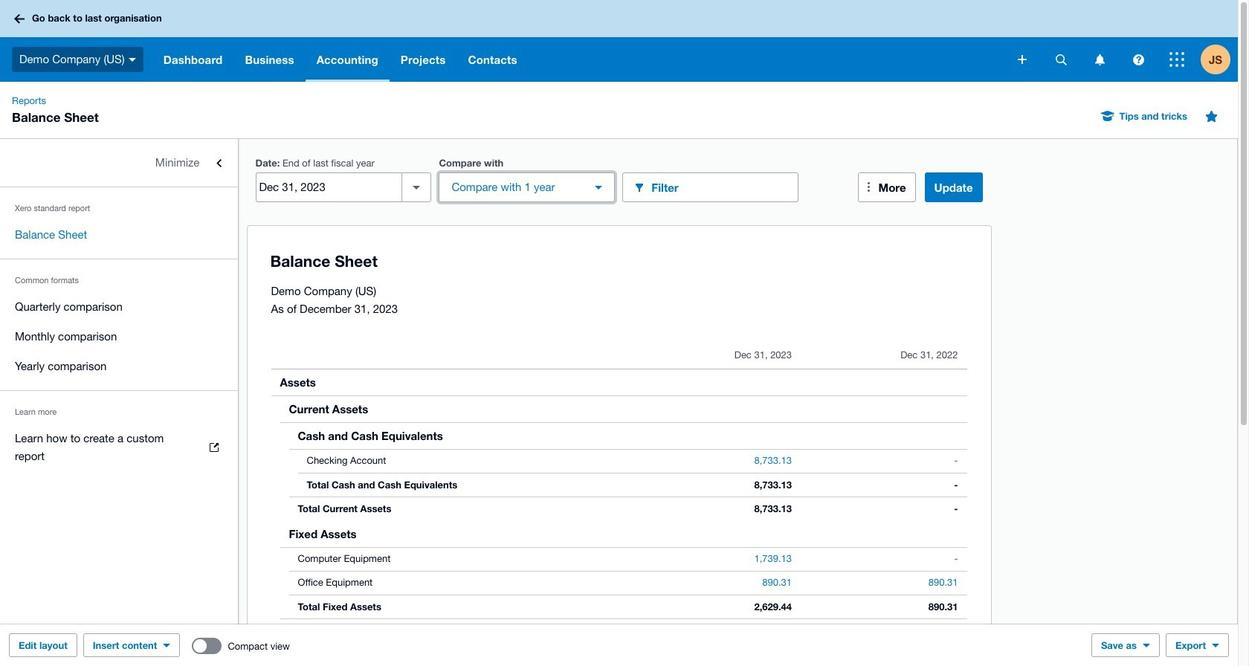 Task type: vqa. For each thing, say whether or not it's contained in the screenshot.
svg icon to the bottom
yes



Task type: describe. For each thing, give the bounding box(es) containing it.
remove from favorites image
[[1197, 101, 1227, 131]]

list of convenience dates image
[[402, 173, 432, 202]]



Task type: locate. For each thing, give the bounding box(es) containing it.
0 horizontal spatial svg image
[[128, 58, 136, 62]]

Select end date field
[[256, 173, 402, 202]]

Report title field
[[267, 245, 962, 279]]

svg image
[[1056, 54, 1067, 65], [1133, 54, 1145, 65], [128, 58, 136, 62]]

1 horizontal spatial svg image
[[1056, 54, 1067, 65]]

report output element
[[271, 342, 967, 667]]

svg image
[[14, 14, 25, 23], [1170, 52, 1185, 67], [1095, 54, 1105, 65], [1018, 55, 1027, 64]]

2 horizontal spatial svg image
[[1133, 54, 1145, 65]]

banner
[[0, 0, 1239, 82]]



